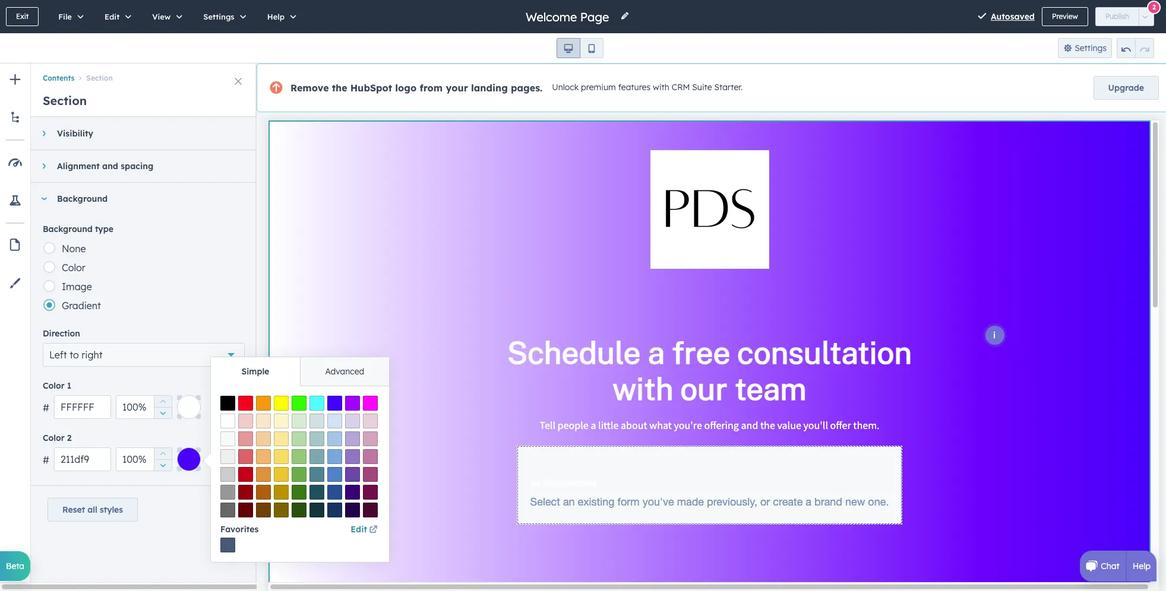 Task type: locate. For each thing, give the bounding box(es) containing it.
#cccccc, 100 opacity image
[[220, 468, 235, 482]]

1 vertical spatial caret image
[[42, 163, 45, 170]]

favorites
[[220, 525, 259, 535]]

right
[[82, 349, 103, 361]]

color left 1
[[43, 381, 65, 391]]

background up 'background type'
[[57, 194, 108, 204]]

upgrade link
[[1093, 76, 1159, 100]]

#7f6001, 100 opacity image
[[274, 503, 289, 518]]

2 right publish button
[[1152, 3, 1156, 11]]

view button
[[140, 0, 191, 33]]

color for color 2
[[43, 433, 65, 444]]

edit
[[105, 12, 120, 21], [351, 525, 367, 535]]

exit
[[16, 12, 29, 21]]

edit left link opens in a new window icon
[[351, 525, 367, 535]]

0 vertical spatial settings
[[203, 12, 234, 21]]

help inside help button
[[267, 12, 285, 21]]

1 vertical spatial background
[[43, 224, 93, 235]]

spacing
[[121, 161, 153, 172]]

background for background type
[[43, 224, 93, 235]]

1 horizontal spatial settings button
[[1058, 38, 1112, 58]]

0 horizontal spatial 2
[[67, 433, 72, 444]]

opacity input text field for 2
[[116, 448, 172, 472]]

#c27ba0, 100 opacity image
[[363, 450, 378, 465]]

2 vertical spatial color
[[43, 433, 65, 444]]

#274e13, 100 opacity image
[[292, 503, 307, 518]]

contents button
[[43, 74, 74, 83]]

1 caret image from the top
[[42, 130, 45, 137]]

#93c47d, 100 opacity image
[[292, 450, 307, 465]]

and
[[102, 161, 118, 172]]

remove the hubspot logo from your landing pages.
[[290, 82, 543, 94]]

0 horizontal spatial settings button
[[191, 0, 255, 33]]

#f9cb9c, 100 opacity image
[[256, 432, 271, 447]]

pages.
[[511, 82, 543, 94]]

link opens in a new window image
[[369, 526, 378, 535]]

#
[[43, 402, 49, 414], [43, 454, 49, 466]]

reset
[[62, 505, 85, 516]]

color down color 1 on the left bottom of page
[[43, 433, 65, 444]]

left
[[49, 349, 67, 361]]

crm
[[672, 82, 690, 93]]

1 vertical spatial opacity input text field
[[116, 448, 172, 472]]

exit link
[[6, 7, 39, 26]]

None field
[[525, 9, 613, 25]]

# down color 1 on the left bottom of page
[[43, 402, 49, 414]]

#783f04, 100 opacity image
[[256, 503, 271, 518]]

section right contents
[[86, 74, 113, 83]]

0 vertical spatial edit
[[105, 12, 120, 21]]

#69a84f, 100 opacity image
[[292, 468, 307, 482]]

navigation
[[31, 64, 257, 85]]

edit inside edit button
[[105, 12, 120, 21]]

0 horizontal spatial edit
[[105, 12, 120, 21]]

group
[[557, 38, 604, 58], [1117, 38, 1154, 58], [154, 396, 172, 419], [154, 448, 172, 472]]

settings button
[[191, 0, 255, 33], [1058, 38, 1112, 58]]

section
[[86, 74, 113, 83], [43, 93, 87, 108]]

1 vertical spatial #
[[43, 454, 49, 466]]

settings down preview button
[[1075, 43, 1107, 53]]

settings right view button in the left of the page
[[203, 12, 234, 21]]

caret image up caret icon at the left top
[[42, 163, 45, 170]]

None text field
[[54, 396, 111, 419], [54, 448, 111, 472], [54, 396, 111, 419], [54, 448, 111, 472]]

1 horizontal spatial settings
[[1075, 43, 1107, 53]]

2 # from the top
[[43, 454, 49, 466]]

# down color 2
[[43, 454, 49, 466]]

tab list
[[211, 358, 389, 387]]

1 opacity input text field from the top
[[116, 396, 172, 419]]

tab panel containing favorites
[[211, 386, 389, 563]]

#e06666, 100 opacity image
[[238, 450, 253, 465]]

0 vertical spatial opacity input text field
[[116, 396, 172, 419]]

caret image inside visibility dropdown button
[[42, 130, 45, 137]]

1 vertical spatial color
[[43, 381, 65, 391]]

edit right file 'button'
[[105, 12, 120, 21]]

0 vertical spatial help
[[267, 12, 285, 21]]

#990100, 100 opacity image
[[238, 485, 253, 500]]

1 vertical spatial settings button
[[1058, 38, 1112, 58]]

background button
[[31, 183, 245, 215]]

#b45f06, 100 opacity image
[[256, 485, 271, 500]]

landing
[[471, 82, 508, 94]]

upgrade
[[1108, 83, 1144, 93]]

#999999, 100 opacity image
[[220, 485, 235, 500]]

contents
[[43, 74, 74, 83]]

caret image
[[40, 198, 48, 200]]

caret image for alignment and spacing
[[42, 163, 45, 170]]

1 vertical spatial edit
[[351, 525, 367, 535]]

#a64d79, 100 opacity image
[[363, 468, 378, 482]]

#073763, 100 opacity image
[[327, 503, 342, 518]]

2 caret image from the top
[[42, 163, 45, 170]]

background inside dropdown button
[[57, 194, 108, 204]]

1 horizontal spatial 2
[[1152, 3, 1156, 11]]

0 horizontal spatial help
[[267, 12, 285, 21]]

remove
[[290, 82, 329, 94]]

#134f5c, 100 opacity image
[[310, 485, 324, 500]]

0 vertical spatial #
[[43, 402, 49, 414]]

preview button
[[1042, 7, 1088, 26]]

color down 'none'
[[62, 262, 85, 274]]

background type
[[43, 224, 113, 235]]

#37761d, 100 opacity image
[[292, 485, 307, 500]]

chat
[[1101, 561, 1120, 572]]

background up 'none'
[[43, 224, 93, 235]]

2
[[1152, 3, 1156, 11], [67, 433, 72, 444]]

visibility button
[[31, 118, 245, 150]]

#b4a7d6, 100 opacity image
[[345, 432, 360, 447]]

#8e7cc3, 100 opacity image
[[345, 450, 360, 465]]

color
[[62, 262, 85, 274], [43, 381, 65, 391], [43, 433, 65, 444]]

left to right button
[[43, 343, 245, 367]]

tab panel
[[211, 386, 389, 563]]

background
[[57, 194, 108, 204], [43, 224, 93, 235]]

#9a00ff, 100 opacity image
[[345, 396, 360, 411]]

section down the contents button
[[43, 93, 87, 108]]

#f6b26b, 100 opacity image
[[256, 450, 271, 465]]

publish
[[1105, 12, 1129, 21]]

file
[[58, 12, 72, 21]]

1 # from the top
[[43, 402, 49, 414]]

#cc0201, 100 opacity image
[[238, 468, 253, 482]]

opacity input text field
[[116, 396, 172, 419], [116, 448, 172, 472]]

0 vertical spatial caret image
[[42, 130, 45, 137]]

2 opacity input text field from the top
[[116, 448, 172, 472]]

#ff0201, 100 opacity image
[[238, 396, 253, 411]]

0 vertical spatial color
[[62, 262, 85, 274]]

#d0e0e3, 100 opacity image
[[310, 414, 324, 429]]

with
[[653, 82, 669, 93]]

1 horizontal spatial edit
[[351, 525, 367, 535]]

1 vertical spatial settings
[[1075, 43, 1107, 53]]

advanced link
[[300, 358, 389, 386]]

#666666, 100 opacity image
[[220, 503, 235, 518]]

help button
[[255, 0, 305, 33]]

help
[[267, 12, 285, 21], [1133, 561, 1151, 572]]

caret image inside alignment and spacing dropdown button
[[42, 163, 45, 170]]

#e69138, 100 opacity image
[[256, 468, 271, 482]]

caret image
[[42, 130, 45, 137], [42, 163, 45, 170]]

autosaved button
[[991, 10, 1035, 24]]

#ff00ff, 100 opacity image
[[363, 396, 378, 411]]

1 vertical spatial help
[[1133, 561, 1151, 572]]

caret image left visibility
[[42, 130, 45, 137]]

1 vertical spatial 2
[[67, 433, 72, 444]]

0 vertical spatial background
[[57, 194, 108, 204]]

gradient
[[62, 300, 101, 312]]

1 horizontal spatial help
[[1133, 561, 1151, 572]]

settings
[[203, 12, 234, 21], [1075, 43, 1107, 53]]

2 down 1
[[67, 433, 72, 444]]

#fafafa, 100 opacity image
[[220, 432, 235, 447]]



Task type: describe. For each thing, give the bounding box(es) containing it.
suite
[[692, 82, 712, 93]]

alignment and spacing
[[57, 161, 153, 172]]

#fff2cc, 100 opacity image
[[274, 414, 289, 429]]

starter.
[[714, 82, 743, 93]]

#bf9002, 100 opacity image
[[274, 485, 289, 500]]

#ffff04, 100 opacity image
[[274, 396, 289, 411]]

#f4cccc, 100 opacity image
[[238, 414, 253, 429]]

edit button
[[92, 0, 140, 33]]

#20124d, 100 opacity image
[[345, 503, 360, 518]]

#f1c233, 100 opacity image
[[274, 468, 289, 482]]

#ffd966, 100 opacity image
[[274, 450, 289, 465]]

#351c75, 100 opacity image
[[345, 485, 360, 500]]

opacity input text field for 1
[[116, 396, 172, 419]]

type
[[95, 224, 113, 235]]

#cfe2f3, 100 opacity image
[[327, 414, 342, 429]]

close image
[[235, 78, 242, 85]]

autosaved
[[991, 11, 1035, 22]]

0 vertical spatial section
[[86, 74, 113, 83]]

simple
[[241, 367, 269, 377]]

unlock
[[552, 82, 579, 93]]

0 vertical spatial settings button
[[191, 0, 255, 33]]

#ead1dc, 100 opacity image
[[363, 414, 378, 429]]

unlock premium features with crm suite starter.
[[552, 82, 743, 93]]

direction
[[43, 329, 80, 339]]

publish group
[[1095, 7, 1154, 26]]

#674ea7, 100 opacity image
[[345, 468, 360, 482]]

reset all styles
[[62, 505, 123, 516]]

left to right
[[49, 349, 103, 361]]

#a2c4c9, 100 opacity image
[[310, 432, 324, 447]]

color for color 1
[[43, 381, 65, 391]]

section button
[[74, 74, 113, 83]]

none
[[62, 243, 86, 255]]

#425b76, 100 opacity image
[[220, 538, 235, 553]]

#3d85c6, 100 opacity image
[[327, 468, 342, 482]]

navigation containing contents
[[31, 64, 257, 85]]

beta
[[6, 561, 24, 572]]

#ffe599, 100 opacity image
[[274, 432, 289, 447]]

advanced
[[325, 367, 364, 377]]

color 2
[[43, 433, 72, 444]]

publish button
[[1095, 7, 1139, 26]]

1
[[67, 381, 71, 391]]

styles
[[100, 505, 123, 516]]

your
[[446, 82, 468, 94]]

caret image for visibility
[[42, 130, 45, 137]]

file button
[[46, 0, 92, 33]]

1 vertical spatial section
[[43, 93, 87, 108]]

#6fa8dc, 100 opacity image
[[327, 450, 342, 465]]

beta button
[[0, 552, 30, 582]]

simple link
[[211, 358, 300, 386]]

#00ff03, 100 opacity image
[[292, 396, 307, 411]]

# for color 1
[[43, 402, 49, 414]]

#d5a6bd, 100 opacity image
[[363, 432, 378, 447]]

#660000, 100 opacity image
[[238, 503, 253, 518]]

#0600ff, 100 opacity image
[[327, 396, 342, 411]]

#ff9902, 100 opacity image
[[256, 396, 271, 411]]

#eeeeee, 100 opacity image
[[220, 450, 235, 465]]

background for background
[[57, 194, 108, 204]]

0 horizontal spatial settings
[[203, 12, 234, 21]]

color 1
[[43, 381, 71, 391]]

view
[[152, 12, 171, 21]]

#45818e, 100 opacity image
[[310, 468, 324, 482]]

from
[[420, 82, 443, 94]]

#4c1130, 100 opacity image
[[363, 503, 378, 518]]

color for color
[[62, 262, 85, 274]]

image
[[62, 281, 92, 293]]

#741b47, 100 opacity image
[[363, 485, 378, 500]]

tab list containing simple
[[211, 358, 389, 387]]

# for color 2
[[43, 454, 49, 466]]

#0c5394, 100 opacity image
[[327, 485, 342, 500]]

features
[[618, 82, 651, 93]]

#ea9999, 100 opacity image
[[238, 432, 253, 447]]

to
[[70, 349, 79, 361]]

#9fc5e8, 100 opacity image
[[327, 432, 342, 447]]

the
[[332, 82, 347, 94]]

premium
[[581, 82, 616, 93]]

#76a5af, 100 opacity image
[[310, 450, 324, 465]]

preview
[[1052, 12, 1078, 21]]

reset all styles button
[[48, 498, 138, 522]]

#d9d2e9, 100 opacity image
[[345, 414, 360, 429]]

edit link
[[351, 523, 380, 537]]

alignment
[[57, 161, 100, 172]]

#0c343d, 100 opacity image
[[310, 503, 324, 518]]

#d9ead3, 100 opacity image
[[292, 414, 307, 429]]

#fce5cd, 100 opacity image
[[256, 414, 271, 429]]

all
[[87, 505, 97, 516]]

#b6d7a8, 100 opacity image
[[292, 432, 307, 447]]

edit inside edit link
[[351, 525, 367, 535]]

link opens in a new window image
[[369, 526, 378, 535]]

#ffffff, 100 opacity image
[[220, 414, 235, 429]]

visibility
[[57, 128, 93, 139]]

0 vertical spatial 2
[[1152, 3, 1156, 11]]

hubspot
[[350, 82, 392, 94]]

logo
[[395, 82, 417, 94]]

#00ffff, 100 opacity image
[[310, 396, 324, 411]]

#000000, 100 opacity image
[[220, 396, 235, 411]]

alignment and spacing button
[[31, 150, 245, 182]]



Task type: vqa. For each thing, say whether or not it's contained in the screenshot.
pick
no



